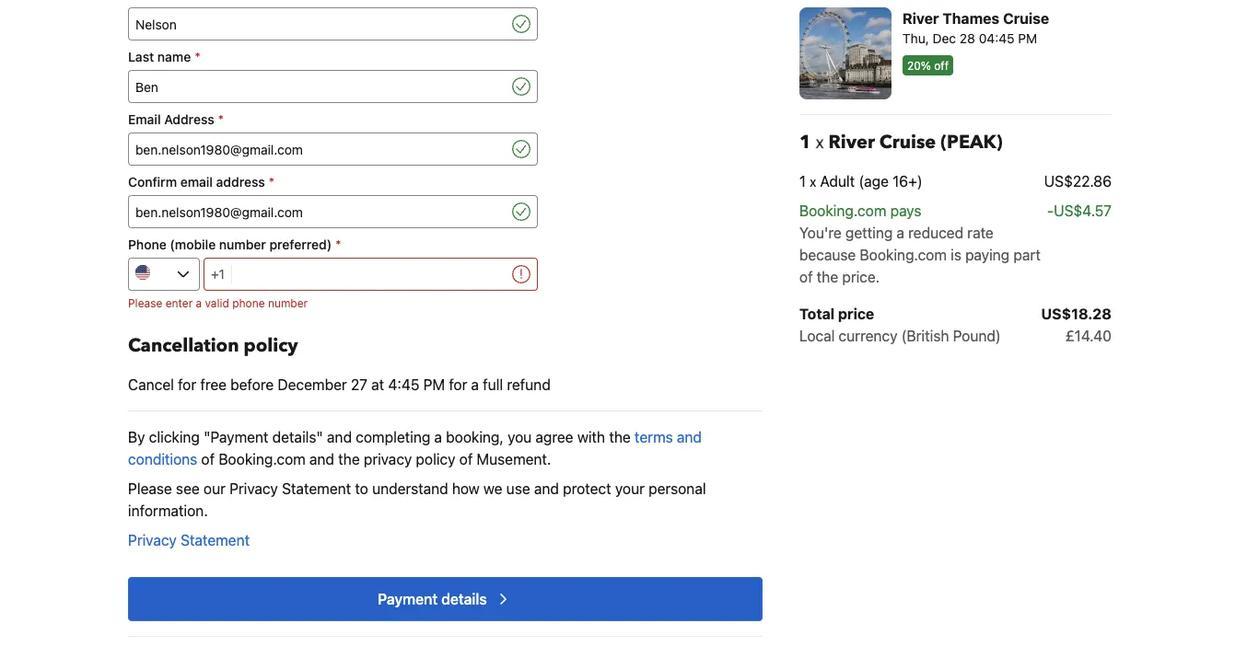 Task type: locate. For each thing, give the bounding box(es) containing it.
rate
[[968, 133, 994, 150], [968, 224, 994, 242]]

off
[[935, 59, 949, 72]]

(peak)
[[941, 38, 1003, 64], [941, 130, 1003, 155]]

1 vertical spatial number
[[268, 297, 308, 310]]

policy up understand
[[416, 452, 456, 469]]

1 1 from the top
[[800, 38, 812, 64]]

0 vertical spatial policy
[[244, 334, 298, 359]]

2 (age from the top
[[859, 173, 889, 190]]

1 vertical spatial because
[[800, 247, 856, 264]]

0 vertical spatial adult
[[820, 81, 855, 99]]

0 vertical spatial paying
[[966, 155, 1010, 172]]

1 vertical spatial pays
[[891, 202, 922, 220]]

(british
[[902, 236, 950, 253], [902, 328, 950, 345]]

1 vertical spatial reduced
[[909, 224, 964, 242]]

0 vertical spatial pound)
[[953, 236, 1002, 253]]

2 getting from the top
[[846, 224, 893, 242]]

of
[[800, 177, 813, 194], [800, 269, 813, 286], [201, 452, 215, 469], [460, 452, 473, 469]]

2 you're from the top
[[800, 224, 842, 242]]

1
[[800, 38, 812, 64], [800, 81, 806, 99], [800, 130, 812, 155], [800, 173, 806, 190]]

please inside alert
[[128, 297, 162, 310]]

1 vertical spatial local currency (british pound)
[[800, 328, 1002, 345]]

0 vertical spatial getting
[[846, 133, 893, 150]]

december
[[278, 377, 347, 394]]

0 vertical spatial because
[[800, 155, 856, 172]]

refund
[[507, 377, 551, 394]]

personal
[[649, 481, 706, 499]]

1 vertical spatial 1 𝗑 adult  (age 16+)
[[800, 173, 923, 190]]

2 vertical spatial cruise
[[880, 130, 937, 155]]

agree
[[536, 429, 574, 447]]

1 horizontal spatial pm
[[1019, 31, 1038, 46]]

statement
[[282, 481, 351, 499], [181, 533, 250, 550]]

please enter a valid phone number
[[128, 297, 308, 310]]

adult
[[820, 81, 855, 99], [820, 173, 855, 190]]

currency
[[839, 236, 898, 253], [839, 328, 898, 345]]

1 total price from the top
[[800, 214, 875, 231]]

1 paying from the top
[[966, 155, 1010, 172]]

1 vertical spatial booking.com pays you're getting a reduced rate because booking.com is paying part of the price. -us$4.57
[[800, 202, 1112, 286]]

1 𝗑 adult  (age 16+)
[[800, 81, 923, 99], [800, 173, 923, 190]]

number right the phone
[[268, 297, 308, 310]]

1 vertical spatial total price
[[800, 305, 875, 323]]

1 vertical spatial -
[[1048, 202, 1054, 220]]

1 price. from the top
[[843, 177, 880, 194]]

please up information.
[[128, 481, 172, 499]]

2 us$4.57 from the top
[[1054, 202, 1112, 220]]

Phone (mobile number preferred) telephone field
[[232, 258, 509, 292]]

by clicking "payment details" and completing a booking, you agree with the
[[128, 429, 635, 447]]

policy up before
[[244, 334, 298, 359]]

1 vertical spatial 16+)
[[893, 173, 923, 190]]

clicking
[[149, 429, 200, 447]]

1 vertical spatial rate
[[968, 224, 994, 242]]

email
[[180, 175, 213, 190]]

1 vertical spatial (age
[[859, 173, 889, 190]]

0 vertical spatial total price
[[800, 214, 875, 231]]

how
[[452, 481, 480, 499]]

2 1 𝗑 adult  (age 16+) from the top
[[800, 173, 923, 190]]

river thames cruise
[[903, 10, 1050, 27]]

1 rate from the top
[[968, 133, 994, 150]]

dec
[[933, 31, 957, 46]]

1 please from the top
[[128, 297, 162, 310]]

0 vertical spatial 1 𝗑 river cruise (peak)
[[800, 38, 1003, 64]]

20%
[[908, 59, 932, 72]]

please
[[128, 297, 162, 310], [128, 481, 172, 499]]

1 vertical spatial (peak)
[[941, 130, 1003, 155]]

you
[[508, 429, 532, 447]]

2 rate from the top
[[968, 224, 994, 242]]

0 vertical spatial you're
[[800, 133, 842, 150]]

1 adult from the top
[[820, 81, 855, 99]]

0 vertical spatial 16+)
[[893, 81, 923, 99]]

0 vertical spatial currency
[[839, 236, 898, 253]]

1 vertical spatial getting
[[846, 224, 893, 242]]

and right the use
[[534, 481, 559, 499]]

2 booking.com pays you're getting a reduced rate because booking.com is paying part of the price. -us$4.57 from the top
[[800, 202, 1112, 286]]

enter
[[166, 297, 193, 310]]

1 𝗑 river cruise (peak)
[[800, 38, 1003, 64], [800, 130, 1003, 155]]

(age
[[859, 81, 889, 99], [859, 173, 889, 190]]

None email field
[[128, 133, 509, 166], [128, 196, 509, 229], [128, 133, 509, 166], [128, 196, 509, 229]]

pays
[[891, 111, 922, 128], [891, 202, 922, 220]]

1 local currency (british pound) from the top
[[800, 236, 1002, 253]]

we
[[484, 481, 503, 499]]

(peak) down the thames
[[941, 38, 1003, 64]]

and up of booking.com and the privacy policy of musement.
[[327, 429, 352, 447]]

0 horizontal spatial pm
[[424, 377, 445, 394]]

number
[[219, 238, 266, 253], [268, 297, 308, 310]]

the
[[817, 177, 839, 194], [817, 269, 839, 286], [609, 429, 631, 447], [338, 452, 360, 469]]

0 vertical spatial cruise
[[1004, 10, 1050, 27]]

0 vertical spatial privacy
[[230, 481, 278, 499]]

you're
[[800, 133, 842, 150], [800, 224, 842, 242]]

pm right 04:45
[[1019, 31, 1038, 46]]

- up us$22.86
[[1048, 111, 1054, 128]]

statement down our
[[181, 533, 250, 550]]

email
[[128, 112, 161, 128]]

None field
[[128, 8, 509, 41], [128, 70, 509, 104], [128, 8, 509, 41], [128, 70, 509, 104]]

2 part from the top
[[1014, 247, 1041, 264]]

reduced
[[909, 133, 964, 150], [909, 224, 964, 242]]

last
[[128, 50, 154, 65]]

1 vertical spatial us$4.57
[[1054, 202, 1112, 220]]

please enter a valid phone number alert
[[128, 295, 538, 312]]

completing
[[356, 429, 431, 447]]

1 horizontal spatial privacy
[[230, 481, 278, 499]]

1 horizontal spatial for
[[449, 377, 468, 394]]

booking.com
[[800, 111, 887, 128], [860, 155, 947, 172], [800, 202, 887, 220], [860, 247, 947, 264], [219, 452, 306, 469]]

and right terms
[[677, 429, 702, 447]]

2 please from the top
[[128, 481, 172, 499]]

0 vertical spatial (peak)
[[941, 38, 1003, 64]]

0 vertical spatial total
[[800, 214, 835, 231]]

because
[[800, 155, 856, 172], [800, 247, 856, 264]]

for
[[178, 377, 196, 394], [449, 377, 468, 394]]

details
[[442, 592, 487, 609]]

us$18.28 down us$22.86
[[1042, 214, 1112, 231]]

a
[[897, 133, 905, 150], [897, 224, 905, 242], [196, 297, 202, 310], [471, 377, 479, 394], [434, 429, 442, 447]]

1 vertical spatial total
[[800, 305, 835, 323]]

0 vertical spatial pm
[[1019, 31, 1038, 46]]

number up +1
[[219, 238, 266, 253]]

0 vertical spatial number
[[219, 238, 266, 253]]

0 vertical spatial price
[[839, 214, 875, 231]]

1 currency from the top
[[839, 236, 898, 253]]

free
[[200, 377, 227, 394]]

1 horizontal spatial statement
[[282, 481, 351, 499]]

0 vertical spatial part
[[1014, 155, 1041, 172]]

0 horizontal spatial for
[[178, 377, 196, 394]]

valid
[[205, 297, 229, 310]]

us$22.86
[[1045, 173, 1112, 190]]

cancellation
[[128, 334, 239, 359]]

part
[[1014, 155, 1041, 172], [1014, 247, 1041, 264]]

1 vertical spatial adult
[[820, 173, 855, 190]]

1 vertical spatial please
[[128, 481, 172, 499]]

local currency (british pound)
[[800, 236, 1002, 253], [800, 328, 1002, 345]]

to
[[355, 481, 369, 499]]

0 vertical spatial local
[[800, 236, 835, 253]]

1 vertical spatial 1 𝗑 river cruise (peak)
[[800, 130, 1003, 155]]

privacy right our
[[230, 481, 278, 499]]

use
[[507, 481, 531, 499]]

paying
[[966, 155, 1010, 172], [966, 247, 1010, 264]]

phone
[[232, 297, 265, 310]]

1 for from the left
[[178, 377, 196, 394]]

0 vertical spatial local currency (british pound)
[[800, 236, 1002, 253]]

booking.com pays you're getting a reduced rate because booking.com is paying part of the price. -us$4.57
[[800, 111, 1112, 194], [800, 202, 1112, 286]]

for left free
[[178, 377, 196, 394]]

0 vertical spatial 1 𝗑 adult  (age 16+)
[[800, 81, 923, 99]]

1 vertical spatial is
[[951, 247, 962, 264]]

policy
[[244, 334, 298, 359], [416, 452, 456, 469]]

please inside please see our privacy statement to understand how we use and protect your personal information.
[[128, 481, 172, 499]]

statement left to
[[282, 481, 351, 499]]

1 vertical spatial currency
[[839, 328, 898, 345]]

2 local currency (british pound) from the top
[[800, 328, 1002, 345]]

confirm email address *
[[128, 175, 275, 190]]

1 horizontal spatial number
[[268, 297, 308, 310]]

2 paying from the top
[[966, 247, 1010, 264]]

1 vertical spatial price.
[[843, 269, 880, 286]]

us$4.57 down us$22.86
[[1054, 202, 1112, 220]]

1 vertical spatial local
[[800, 328, 835, 345]]

2 reduced from the top
[[909, 224, 964, 242]]

1 vertical spatial part
[[1014, 247, 1041, 264]]

1 vertical spatial paying
[[966, 247, 1010, 264]]

04:45
[[979, 31, 1015, 46]]

0 vertical spatial booking.com pays you're getting a reduced rate because booking.com is paying part of the price. -us$4.57
[[800, 111, 1112, 194]]

1 vertical spatial you're
[[800, 224, 842, 242]]

0 vertical spatial rate
[[968, 133, 994, 150]]

river
[[903, 10, 940, 27], [829, 38, 875, 64], [829, 130, 875, 155]]

1 - from the top
[[1048, 111, 1054, 128]]

1 vertical spatial pound)
[[953, 328, 1002, 345]]

cruise
[[1004, 10, 1050, 27], [880, 38, 937, 64], [880, 130, 937, 155]]

please for please enter a valid phone number
[[128, 297, 162, 310]]

privacy down information.
[[128, 533, 177, 550]]

and down details"
[[310, 452, 335, 469]]

0 vertical spatial (age
[[859, 81, 889, 99]]

𝗑
[[816, 38, 824, 64], [810, 81, 817, 99], [816, 130, 824, 155], [810, 173, 817, 190]]

2 1 𝗑 river cruise (peak) from the top
[[800, 130, 1003, 155]]

1 part from the top
[[1014, 155, 1041, 172]]

0 vertical spatial us$4.57
[[1054, 111, 1112, 128]]

0 vertical spatial reduced
[[909, 133, 964, 150]]

at
[[372, 377, 384, 394]]

2 price from the top
[[839, 305, 875, 323]]

price
[[839, 214, 875, 231], [839, 305, 875, 323]]

booking,
[[446, 429, 504, 447]]

1 vertical spatial price
[[839, 305, 875, 323]]

1 pound) from the top
[[953, 236, 1002, 253]]

payment
[[378, 592, 438, 609]]

(peak) down off in the top of the page
[[941, 130, 1003, 155]]

and inside terms and conditions
[[677, 429, 702, 447]]

0 vertical spatial -
[[1048, 111, 1054, 128]]

16+)
[[893, 81, 923, 99], [893, 173, 923, 190]]

a inside alert
[[196, 297, 202, 310]]

1 vertical spatial (british
[[902, 328, 950, 345]]

us$18.28 up £14.40
[[1042, 305, 1112, 323]]

is
[[951, 155, 962, 172], [951, 247, 962, 264]]

- down us$22.86
[[1048, 202, 1054, 220]]

0 vertical spatial statement
[[282, 481, 351, 499]]

0 vertical spatial price.
[[843, 177, 880, 194]]

1 vertical spatial privacy
[[128, 533, 177, 550]]

local
[[800, 236, 835, 253], [800, 328, 835, 345]]

0 vertical spatial please
[[128, 297, 162, 310]]

£14.40
[[1066, 328, 1112, 345]]

1 horizontal spatial policy
[[416, 452, 456, 469]]

pm right 4:45
[[424, 377, 445, 394]]

getting
[[846, 133, 893, 150], [846, 224, 893, 242]]

full
[[483, 377, 503, 394]]

1 (age from the top
[[859, 81, 889, 99]]

0 vertical spatial pays
[[891, 111, 922, 128]]

pm
[[1019, 31, 1038, 46], [424, 377, 445, 394]]

please left enter
[[128, 297, 162, 310]]

1 vertical spatial us$18.28
[[1042, 305, 1112, 323]]

your
[[616, 481, 645, 499]]

0 horizontal spatial statement
[[181, 533, 250, 550]]

for left full
[[449, 377, 468, 394]]

cancellation policy
[[128, 334, 298, 359]]

us$4.57 up us$22.86
[[1054, 111, 1112, 128]]

0 vertical spatial us$18.28
[[1042, 214, 1112, 231]]

1 (peak) from the top
[[941, 38, 1003, 64]]

2 (peak) from the top
[[941, 130, 1003, 155]]

0 vertical spatial (british
[[902, 236, 950, 253]]

0 vertical spatial is
[[951, 155, 962, 172]]



Task type: vqa. For each thing, say whether or not it's contained in the screenshot.
City
no



Task type: describe. For each thing, give the bounding box(es) containing it.
confirm
[[128, 175, 177, 190]]

1 (british from the top
[[902, 236, 950, 253]]

2 us$18.28 from the top
[[1042, 305, 1112, 323]]

1 16+) from the top
[[893, 81, 923, 99]]

1 vertical spatial policy
[[416, 452, 456, 469]]

of booking.com and the privacy policy of musement.
[[198, 452, 552, 469]]

with
[[578, 429, 606, 447]]

1 vertical spatial statement
[[181, 533, 250, 550]]

by
[[128, 429, 145, 447]]

information.
[[128, 503, 208, 521]]

1 us$18.28 from the top
[[1042, 214, 1112, 231]]

payment details
[[378, 592, 487, 609]]

1 reduced from the top
[[909, 133, 964, 150]]

1 pays from the top
[[891, 111, 922, 128]]

2 local from the top
[[800, 328, 835, 345]]

1 price from the top
[[839, 214, 875, 231]]

terms and conditions
[[128, 429, 702, 469]]

thu,
[[903, 31, 930, 46]]

protect
[[563, 481, 612, 499]]

address
[[164, 112, 214, 128]]

1 total from the top
[[800, 214, 835, 231]]

2 price. from the top
[[843, 269, 880, 286]]

privacy statement
[[128, 533, 250, 550]]

details"
[[272, 429, 323, 447]]

number inside alert
[[268, 297, 308, 310]]

27
[[351, 377, 368, 394]]

name
[[157, 50, 191, 65]]

2 - from the top
[[1048, 202, 1054, 220]]

phone
[[128, 238, 167, 253]]

1 us$4.57 from the top
[[1054, 111, 1112, 128]]

terms
[[635, 429, 673, 447]]

2 (british from the top
[[902, 328, 950, 345]]

1 you're from the top
[[800, 133, 842, 150]]

see
[[176, 481, 200, 499]]

terms and conditions link
[[128, 429, 702, 469]]

(mobile
[[170, 238, 216, 253]]

1 vertical spatial pm
[[424, 377, 445, 394]]

1 because from the top
[[800, 155, 856, 172]]

phone (mobile number preferred) *
[[128, 238, 342, 253]]

and inside please see our privacy statement to understand how we use and protect your personal information.
[[534, 481, 559, 499]]

before
[[231, 377, 274, 394]]

payment details button
[[128, 578, 763, 623]]

last name *
[[128, 50, 201, 65]]

2 is from the top
[[951, 247, 962, 264]]

0 horizontal spatial number
[[219, 238, 266, 253]]

1 getting from the top
[[846, 133, 893, 150]]

2 vertical spatial river
[[829, 130, 875, 155]]

please see our privacy statement to understand how we use and protect your personal information.
[[128, 481, 706, 521]]

cancel for free before december 27 at 4:45 pm for a full refund
[[128, 377, 551, 394]]

address
[[216, 175, 265, 190]]

musement.
[[477, 452, 552, 469]]

2 pays from the top
[[891, 202, 922, 220]]

2 total price from the top
[[800, 305, 875, 323]]

1 is from the top
[[951, 155, 962, 172]]

2 1 from the top
[[800, 81, 806, 99]]

privacy statement link
[[128, 533, 250, 550]]

1 local from the top
[[800, 236, 835, 253]]

2 16+) from the top
[[893, 173, 923, 190]]

28
[[960, 31, 976, 46]]

our
[[204, 481, 226, 499]]

"payment
[[204, 429, 269, 447]]

2 currency from the top
[[839, 328, 898, 345]]

0 vertical spatial river
[[903, 10, 940, 27]]

1 1 𝗑 river cruise (peak) from the top
[[800, 38, 1003, 64]]

thames
[[943, 10, 1000, 27]]

email address *
[[128, 112, 224, 128]]

1 booking.com pays you're getting a reduced rate because booking.com is paying part of the price. -us$4.57 from the top
[[800, 111, 1112, 194]]

1 1 𝗑 adult  (age 16+) from the top
[[800, 81, 923, 99]]

20% off
[[908, 59, 949, 72]]

2 for from the left
[[449, 377, 468, 394]]

4:45
[[388, 377, 420, 394]]

1 vertical spatial cruise
[[880, 38, 937, 64]]

2 adult from the top
[[820, 173, 855, 190]]

privacy
[[364, 452, 412, 469]]

conditions
[[128, 452, 198, 469]]

2 because from the top
[[800, 247, 856, 264]]

please for please see our privacy statement to understand how we use and protect your personal information.
[[128, 481, 172, 499]]

4 1 from the top
[[800, 173, 806, 190]]

2 total from the top
[[800, 305, 835, 323]]

1 vertical spatial river
[[829, 38, 875, 64]]

+1
[[211, 267, 225, 282]]

2 pound) from the top
[[953, 328, 1002, 345]]

3 1 from the top
[[800, 130, 812, 155]]

privacy inside please see our privacy statement to understand how we use and protect your personal information.
[[230, 481, 278, 499]]

statement inside please see our privacy statement to understand how we use and protect your personal information.
[[282, 481, 351, 499]]

0 horizontal spatial privacy
[[128, 533, 177, 550]]

cancel
[[128, 377, 174, 394]]

understand
[[372, 481, 448, 499]]

thu, dec 28 04:45 pm
[[903, 31, 1038, 46]]

0 horizontal spatial policy
[[244, 334, 298, 359]]

preferred)
[[270, 238, 332, 253]]



